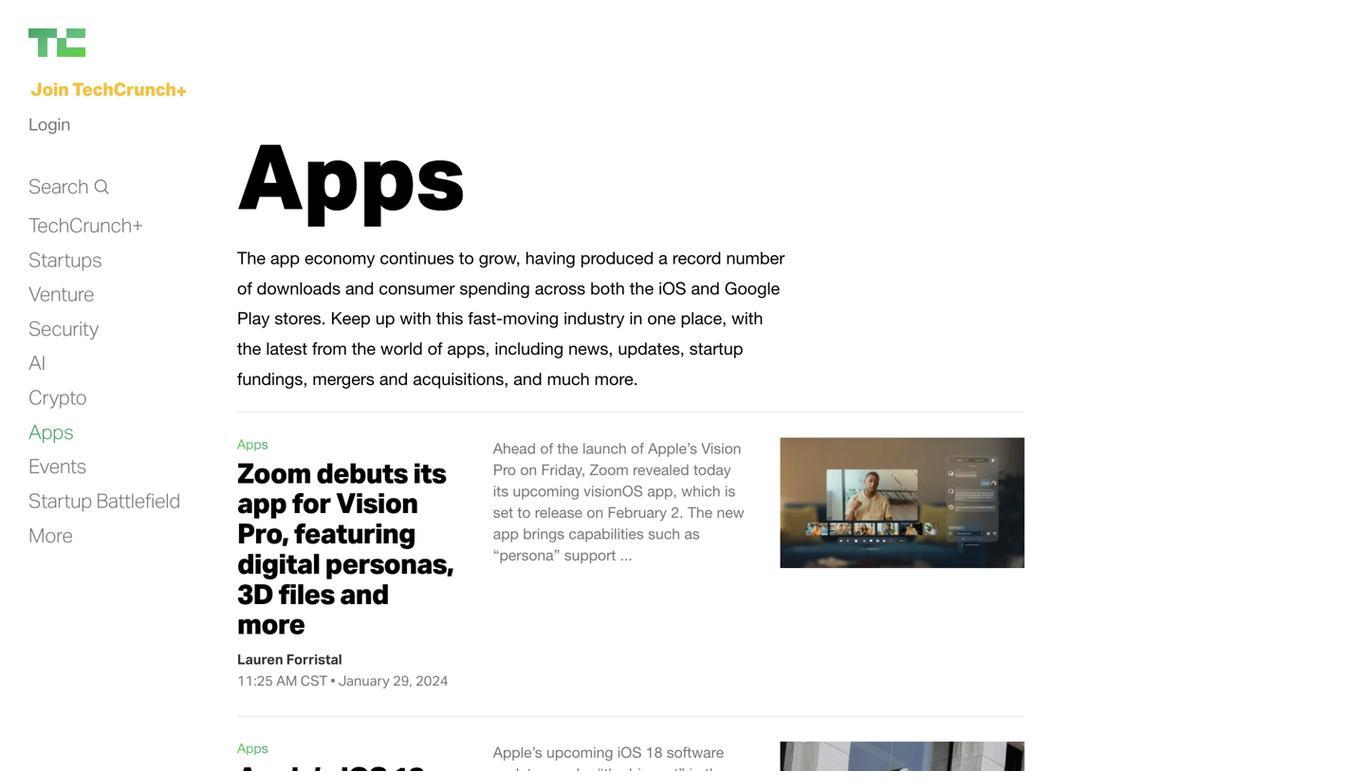 Task type: vqa. For each thing, say whether or not it's contained in the screenshot.
11:25
yes



Task type: locate. For each thing, give the bounding box(es) containing it.
today
[[694, 461, 732, 479]]

1 vertical spatial the
[[688, 504, 713, 522]]

app down set
[[493, 525, 519, 543]]

app inside "the app economy continues to grow, having produced a record number of downloads and consumer spending across both the ios and google play stores. keep up with this fast-moving industry in one place, with the latest from the world of apps, including news, updates, startup fundings, mergers and acquisitions, and much more."
[[271, 248, 300, 268]]

0 horizontal spatial zoom
[[237, 456, 311, 490]]

its inside apps zoom debuts its app for vision pro, featuring digital personas, 3d files and more lauren forristal 11:25 am cst • january 29, 2024
[[413, 456, 446, 490]]

and down world
[[380, 369, 408, 389]]

vision inside apps zoom debuts its app for vision pro, featuring digital personas, 3d files and more lauren forristal 11:25 am cst • january 29, 2024
[[336, 486, 418, 520]]

in down software
[[689, 766, 701, 772]]

brings
[[523, 525, 565, 543]]

vision for for
[[336, 486, 418, 520]]

0 horizontal spatial in
[[630, 309, 643, 329]]

keep
[[331, 309, 371, 329]]

the inside ahead of the launch of apple's vision pro on friday, zoom revealed today its upcoming visionos app, which is set to release on february 2. the new app brings capabilities such as "persona" support ...
[[688, 504, 713, 522]]

0 horizontal spatial apple's
[[493, 744, 543, 762]]

the down the which
[[688, 504, 713, 522]]

techcrunch link
[[28, 28, 218, 57]]

apple's
[[648, 440, 698, 457], [493, 744, 543, 762]]

lauren forristal link
[[237, 651, 342, 668]]

ios
[[659, 278, 687, 298], [618, 744, 642, 762]]

1 horizontal spatial the
[[688, 504, 713, 522]]

1 vertical spatial on
[[587, 504, 604, 522]]

with down consumer at left top
[[400, 309, 432, 329]]

techcrunch+ link
[[28, 213, 143, 238]]

apple's up revealed
[[648, 440, 698, 457]]

zoom up visionos
[[590, 461, 629, 479]]

and inside apps zoom debuts its app for vision pro, featuring digital personas, 3d files and more lauren forristal 11:25 am cst • january 29, 2024
[[340, 577, 389, 611]]

in inside "apple's upcoming ios 18 software update may be "the biggest" in th"
[[689, 766, 701, 772]]

apps link
[[28, 419, 74, 445], [237, 437, 268, 452], [237, 741, 268, 757]]

update
[[493, 766, 540, 772]]

capabilities
[[569, 525, 644, 543]]

app up downloads
[[271, 248, 300, 268]]

security
[[28, 316, 99, 341]]

to right set
[[518, 504, 531, 522]]

the down keep
[[352, 339, 376, 359]]

techcrunch+
[[28, 213, 143, 237]]

its inside ahead of the launch of apple's vision pro on friday, zoom revealed today its upcoming visionos app, which is set to release on february 2. the new app brings capabilities such as "persona" support ...
[[493, 483, 509, 500]]

be
[[577, 766, 594, 772]]

the
[[630, 278, 654, 298], [237, 339, 261, 359], [352, 339, 376, 359], [558, 440, 579, 457]]

revealed
[[633, 461, 690, 479]]

both
[[591, 278, 625, 298]]

0 horizontal spatial to
[[459, 248, 474, 268]]

with
[[400, 309, 432, 329], [732, 309, 764, 329]]

in left one
[[630, 309, 643, 329]]

1 vertical spatial ios
[[618, 744, 642, 762]]

app left for
[[237, 486, 287, 520]]

1 horizontal spatial zoom
[[590, 461, 629, 479]]

apps,
[[447, 339, 490, 359]]

having
[[526, 248, 576, 268]]

january
[[339, 672, 390, 690]]

1 horizontal spatial with
[[732, 309, 764, 329]]

startups link
[[28, 247, 102, 273]]

pro
[[493, 461, 516, 479]]

ios down the a
[[659, 278, 687, 298]]

1 horizontal spatial on
[[587, 504, 604, 522]]

apps inside apps zoom debuts its app for vision pro, featuring digital personas, 3d files and more lauren forristal 11:25 am cst • january 29, 2024
[[237, 437, 268, 452]]

0 vertical spatial vision
[[702, 440, 742, 457]]

2 vertical spatial app
[[493, 525, 519, 543]]

0 horizontal spatial with
[[400, 309, 432, 329]]

zoom up pro,
[[237, 456, 311, 490]]

1 vertical spatial vision
[[336, 486, 418, 520]]

and up keep
[[346, 278, 374, 298]]

in inside "the app economy continues to grow, having produced a record number of downloads and consumer spending across both the ios and google play stores. keep up with this fast-moving industry in one place, with the latest from the world of apps, including news, updates, startup fundings, mergers and acquisitions, and much more."
[[630, 309, 643, 329]]

1 horizontal spatial vision
[[702, 440, 742, 457]]

apps link for ahead of the launch of apple's vision pro on friday, zoom revealed today its upcoming visionos app, which is set to release on february 2. the new app brings capabilities such as "persona" support ...
[[237, 437, 268, 452]]

1 horizontal spatial apple's
[[648, 440, 698, 457]]

0 horizontal spatial on
[[521, 461, 537, 479]]

vision inside ahead of the launch of apple's vision pro on friday, zoom revealed today its upcoming visionos app, which is set to release on february 2. the new app brings capabilities such as "persona" support ...
[[702, 440, 742, 457]]

18
[[646, 744, 663, 762]]

software
[[667, 744, 724, 762]]

zoom
[[237, 456, 311, 490], [590, 461, 629, 479]]

more.
[[595, 369, 639, 389]]

0 horizontal spatial its
[[413, 456, 446, 490]]

to
[[459, 248, 474, 268], [518, 504, 531, 522]]

zoom inside ahead of the launch of apple's vision pro on friday, zoom revealed today its upcoming visionos app, which is set to release on february 2. the new app brings capabilities such as "persona" support ...
[[590, 461, 629, 479]]

apple's up update
[[493, 744, 543, 762]]

3d
[[237, 577, 273, 611]]

0 vertical spatial ios
[[659, 278, 687, 298]]

"the
[[598, 766, 625, 772]]

apps link down 11:25
[[237, 741, 268, 757]]

ios up "the
[[618, 744, 642, 762]]

on
[[521, 461, 537, 479], [587, 504, 604, 522]]

upcoming up release
[[513, 483, 580, 500]]

startups
[[28, 247, 102, 272]]

launch
[[583, 440, 627, 457]]

1 horizontal spatial ios
[[659, 278, 687, 298]]

1 vertical spatial app
[[237, 486, 287, 520]]

0 vertical spatial the
[[237, 248, 266, 268]]

one
[[648, 309, 676, 329]]

apps down 11:25
[[237, 741, 268, 757]]

0 vertical spatial upcoming
[[513, 483, 580, 500]]

acquisitions,
[[413, 369, 509, 389]]

1 horizontal spatial its
[[493, 483, 509, 500]]

29,
[[393, 672, 413, 690]]

downloads
[[257, 278, 341, 298]]

0 vertical spatial apple's
[[648, 440, 698, 457]]

with down google on the right of the page
[[732, 309, 764, 329]]

0 vertical spatial to
[[459, 248, 474, 268]]

apps link down fundings,
[[237, 437, 268, 452]]

app inside ahead of the launch of apple's vision pro on friday, zoom revealed today its upcoming visionos app, which is set to release on february 2. the new app brings capabilities such as "persona" support ...
[[493, 525, 519, 543]]

apps link up events
[[28, 419, 74, 445]]

1 vertical spatial apple's
[[493, 744, 543, 762]]

am
[[276, 672, 298, 690]]

on up capabilities
[[587, 504, 604, 522]]

0 horizontal spatial ios
[[618, 744, 642, 762]]

the up friday,
[[558, 440, 579, 457]]

•
[[331, 672, 336, 690]]

1 vertical spatial upcoming
[[547, 744, 614, 762]]

zoom inside apps zoom debuts its app for vision pro, featuring digital personas, 3d files and more lauren forristal 11:25 am cst • january 29, 2024
[[237, 456, 311, 490]]

vision for apple's
[[702, 440, 742, 457]]

release
[[535, 504, 583, 522]]

place,
[[681, 309, 727, 329]]

0 vertical spatial app
[[271, 248, 300, 268]]

may
[[544, 766, 573, 772]]

2 with from the left
[[732, 309, 764, 329]]

vision up today
[[702, 440, 742, 457]]

1 vertical spatial to
[[518, 504, 531, 522]]

the up downloads
[[237, 248, 266, 268]]

vision up personas,
[[336, 486, 418, 520]]

continues
[[380, 248, 454, 268]]

updates,
[[618, 339, 685, 359]]

apps
[[237, 119, 465, 231], [28, 419, 74, 444], [237, 437, 268, 452], [237, 741, 268, 757]]

the app economy continues to grow, having produced a record number of downloads and consumer spending across both the ios and google play stores. keep up with this fast-moving industry in one place, with the latest from the world of apps, including news, updates, startup fundings, mergers and acquisitions, and much more.
[[237, 248, 785, 389]]

this
[[436, 309, 464, 329]]

apps down fundings,
[[237, 437, 268, 452]]

to left grow,
[[459, 248, 474, 268]]

produced
[[581, 248, 654, 268]]

world
[[381, 339, 423, 359]]

apple logo at entrance to an apple store image
[[781, 742, 1025, 772]]

such
[[648, 525, 681, 543]]

and right the files
[[340, 577, 389, 611]]

+
[[176, 79, 187, 102]]

0 vertical spatial in
[[630, 309, 643, 329]]

zoom debuts its app for vision pro, featuring digital personas, 3d files and more link
[[237, 456, 454, 641]]

apple's upcoming ios 18 software update may be "the biggest" in th
[[493, 744, 742, 772]]

1 vertical spatial in
[[689, 766, 701, 772]]

1 horizontal spatial in
[[689, 766, 701, 772]]

1 horizontal spatial to
[[518, 504, 531, 522]]

0 horizontal spatial vision
[[336, 486, 418, 520]]

upcoming up be
[[547, 744, 614, 762]]

its up set
[[493, 483, 509, 500]]

its
[[413, 456, 446, 490], [493, 483, 509, 500]]

login link
[[28, 109, 70, 139]]

its right debuts
[[413, 456, 446, 490]]

pro,
[[237, 516, 289, 551]]

vision
[[702, 440, 742, 457], [336, 486, 418, 520]]

friday,
[[542, 461, 586, 479]]

on right the "pro"
[[521, 461, 537, 479]]

0 horizontal spatial the
[[237, 248, 266, 268]]



Task type: describe. For each thing, give the bounding box(es) containing it.
ios inside "apple's upcoming ios 18 software update may be "the biggest" in th"
[[618, 744, 642, 762]]

ai
[[28, 350, 45, 375]]

industry
[[564, 309, 625, 329]]

and down including
[[514, 369, 543, 389]]

of up revealed
[[631, 440, 644, 457]]

from
[[312, 339, 347, 359]]

startup battlefield
[[28, 488, 180, 513]]

forristal
[[286, 651, 342, 668]]

set
[[493, 504, 514, 522]]

of right world
[[428, 339, 443, 359]]

as
[[685, 525, 700, 543]]

files
[[279, 577, 335, 611]]

digital
[[237, 546, 320, 581]]

lauren
[[237, 651, 283, 668]]

crypto link
[[28, 385, 87, 411]]

app inside apps zoom debuts its app for vision pro, featuring digital personas, 3d files and more lauren forristal 11:25 am cst • january 29, 2024
[[237, 486, 287, 520]]

mergers
[[313, 369, 375, 389]]

2024
[[416, 672, 449, 690]]

join techcrunch +
[[30, 77, 187, 102]]

...
[[621, 547, 633, 564]]

debuts
[[316, 456, 408, 490]]

ahead
[[493, 440, 536, 457]]

login
[[28, 113, 70, 135]]

crypto
[[28, 385, 87, 410]]

ahead of the launch of apple's vision pro on friday, zoom revealed today its upcoming visionos app, which is set to release on february 2. the new app brings capabilities such as "persona" support ...
[[493, 440, 745, 564]]

the right both
[[630, 278, 654, 298]]

fundings,
[[237, 369, 308, 389]]

upcoming inside ahead of the launch of apple's vision pro on friday, zoom revealed today its upcoming visionos app, which is set to release on february 2. the new app brings capabilities such as "persona" support ...
[[513, 483, 580, 500]]

apps up economy
[[237, 119, 465, 231]]

spending
[[460, 278, 530, 298]]

a
[[659, 248, 668, 268]]

to inside ahead of the launch of apple's vision pro on friday, zoom revealed today its upcoming visionos app, which is set to release on february 2. the new app brings capabilities such as "persona" support ...
[[518, 504, 531, 522]]

and up place, on the top of page
[[692, 278, 720, 298]]

1 with from the left
[[400, 309, 432, 329]]

is
[[725, 483, 736, 500]]

apps down crypto link
[[28, 419, 74, 444]]

fast-
[[468, 309, 503, 329]]

0 vertical spatial on
[[521, 461, 537, 479]]

app,
[[648, 483, 678, 500]]

featuring
[[294, 516, 416, 551]]

for
[[292, 486, 331, 520]]

to inside "the app economy continues to grow, having produced a record number of downloads and consumer spending across both the ios and google play stores. keep up with this fast-moving industry in one place, with the latest from the world of apps, including news, updates, startup fundings, mergers and acquisitions, and much more."
[[459, 248, 474, 268]]

google
[[725, 278, 780, 298]]

of up play
[[237, 278, 252, 298]]

stores.
[[275, 309, 326, 329]]

apple's inside "apple's upcoming ios 18 software update may be "the biggest" in th"
[[493, 744, 543, 762]]

cst
[[301, 672, 328, 690]]

upcoming inside "apple's upcoming ios 18 software update may be "the biggest" in th"
[[547, 744, 614, 762]]

visionos
[[584, 483, 643, 500]]

security link
[[28, 316, 99, 342]]

much
[[547, 369, 590, 389]]

"persona"
[[493, 547, 560, 564]]

the inside "the app economy continues to grow, having produced a record number of downloads and consumer spending across both the ios and google play stores. keep up with this fast-moving industry in one place, with the latest from the world of apps, including news, updates, startup fundings, mergers and acquisitions, and much more."
[[237, 248, 266, 268]]

ai link
[[28, 350, 45, 376]]

which
[[682, 483, 721, 500]]

ios inside "the app economy continues to grow, having produced a record number of downloads and consumer spending across both the ios and google play stores. keep up with this fast-moving industry in one place, with the latest from the world of apps, including news, updates, startup fundings, mergers and acquisitions, and much more."
[[659, 278, 687, 298]]

battlefield
[[96, 488, 180, 513]]

apple's inside ahead of the launch of apple's vision pro on friday, zoom revealed today its upcoming visionos app, which is set to release on february 2. the new app brings capabilities such as "persona" support ...
[[648, 440, 698, 457]]

consumer
[[379, 278, 455, 298]]

record
[[673, 248, 722, 268]]

personas,
[[325, 546, 454, 581]]

2.
[[671, 504, 684, 522]]

new
[[717, 504, 745, 522]]

techcrunch
[[72, 77, 176, 100]]

startup
[[690, 339, 744, 359]]

grow,
[[479, 248, 521, 268]]

startup
[[28, 488, 92, 513]]

join
[[30, 77, 69, 100]]

moving
[[503, 309, 559, 329]]

biggest"
[[629, 766, 685, 772]]

support
[[565, 547, 616, 564]]

more
[[237, 607, 305, 641]]

number
[[727, 248, 785, 268]]

more link
[[28, 523, 73, 549]]

techcrunch image
[[28, 28, 85, 57]]

latest
[[266, 339, 308, 359]]

the inside ahead of the launch of apple's vision pro on friday, zoom revealed today its upcoming visionos app, which is set to release on february 2. the new app brings capabilities such as "persona" support ...
[[558, 440, 579, 457]]

more
[[28, 523, 73, 548]]

play
[[237, 309, 270, 329]]

of up friday,
[[540, 440, 553, 457]]

search image
[[93, 177, 109, 196]]

including
[[495, 339, 564, 359]]

news,
[[569, 339, 614, 359]]

apps zoom debuts its app for vision pro, featuring digital personas, 3d files and more lauren forristal 11:25 am cst • january 29, 2024
[[237, 437, 454, 690]]

11:25
[[237, 672, 273, 690]]

apps link for apple's upcoming ios 18 software update may be "the biggest" in th
[[237, 741, 268, 757]]

the down play
[[237, 339, 261, 359]]

venture link
[[28, 282, 94, 307]]

up
[[376, 309, 395, 329]]

events
[[28, 454, 86, 479]]

search
[[28, 173, 89, 198]]



